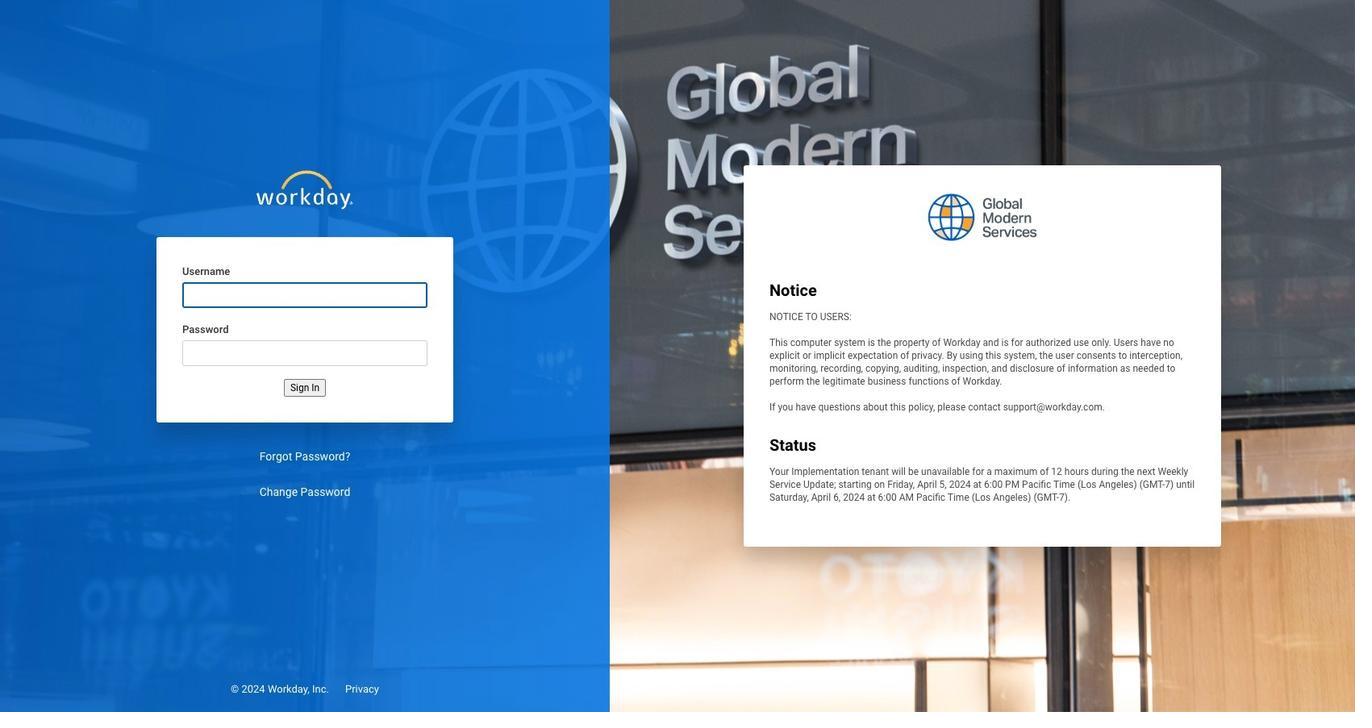 Task type: vqa. For each thing, say whether or not it's contained in the screenshot.
-
no



Task type: describe. For each thing, give the bounding box(es) containing it.
Password password field
[[182, 340, 428, 366]]



Task type: locate. For each thing, give the bounding box(es) containing it.
main content
[[0, 0, 1356, 712]]

section
[[744, 166, 1222, 547]]

workday image
[[253, 168, 357, 212]]

Username text field
[[182, 282, 428, 308]]

form
[[157, 237, 453, 423]]



